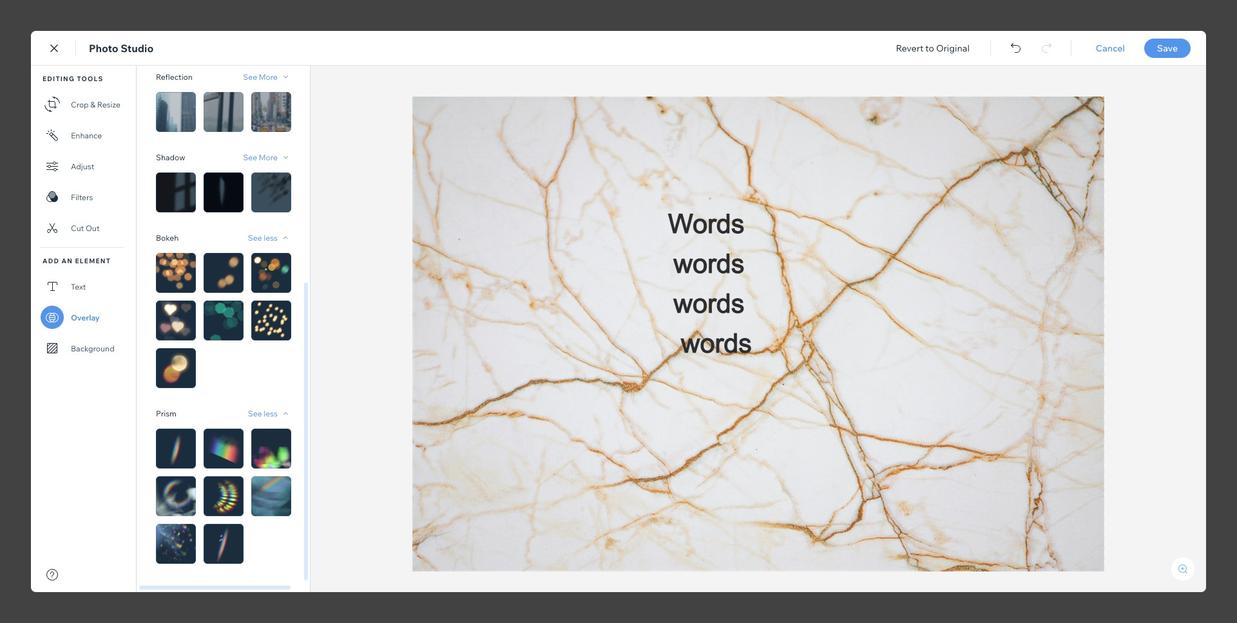 Task type: locate. For each thing, give the bounding box(es) containing it.
menu containing add
[[0, 73, 57, 452]]

translate
[[12, 435, 45, 445]]

tags button
[[17, 298, 40, 336]]

menu
[[0, 73, 57, 452]]

add
[[21, 110, 36, 120]]

publish button
[[1125, 38, 1194, 59]]

save
[[1004, 43, 1024, 54]]

marble te image
[[404, 211, 881, 538]]

monetize
[[12, 381, 45, 391]]

notes
[[1183, 78, 1208, 90]]

notes button
[[1160, 75, 1212, 93]]

monetize button
[[12, 352, 45, 391]]

settings button
[[14, 135, 44, 174]]

preview
[[1073, 43, 1106, 55]]



Task type: describe. For each thing, give the bounding box(es) containing it.
Add a Catchy Title text field
[[404, 119, 867, 143]]

save button
[[988, 43, 1040, 54]]

back button
[[15, 43, 52, 54]]

settings
[[14, 164, 44, 174]]

seo
[[21, 218, 37, 228]]

seo button
[[17, 189, 40, 228]]

preview button
[[1073, 43, 1106, 55]]

publish
[[1144, 43, 1175, 54]]

back
[[31, 43, 52, 54]]

categories button
[[9, 244, 48, 282]]

tags
[[20, 327, 37, 336]]

translate button
[[12, 406, 45, 445]]

categories
[[9, 273, 48, 282]]

add button
[[17, 81, 40, 120]]



Task type: vqa. For each thing, say whether or not it's contained in the screenshot.
trust
no



